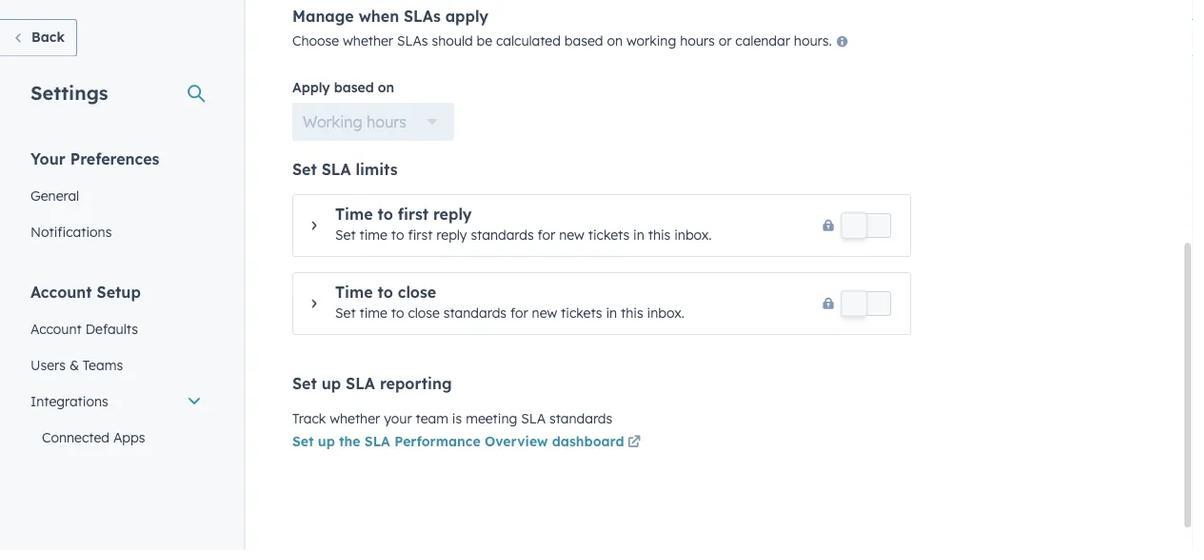 Task type: locate. For each thing, give the bounding box(es) containing it.
link opens in a new window image
[[628, 432, 641, 455], [628, 437, 641, 450]]

working hours
[[303, 113, 407, 132]]

1 vertical spatial in
[[606, 305, 617, 322]]

working
[[626, 32, 676, 49]]

connected apps link
[[19, 419, 213, 456]]

&
[[69, 357, 79, 373]]

slas
[[404, 7, 441, 26], [397, 32, 428, 49]]

account for account defaults
[[30, 320, 82, 337]]

set for limits
[[292, 160, 317, 179]]

notifications
[[30, 223, 112, 240]]

0 horizontal spatial in
[[606, 305, 617, 322]]

1 horizontal spatial on
[[607, 32, 623, 49]]

set up the sla performance overview dashboard link
[[292, 432, 644, 455]]

set inside time to close set time to close standards for new tickets in this inbox.
[[335, 305, 356, 322]]

dashboard
[[552, 434, 624, 450]]

working
[[303, 113, 362, 132]]

account up users
[[30, 320, 82, 337]]

0 vertical spatial whether
[[343, 32, 393, 49]]

based up working hours
[[334, 80, 374, 96]]

set sla limits
[[292, 160, 398, 179]]

inbox.
[[674, 227, 712, 244], [647, 305, 685, 322]]

standards up time to close set time to close standards for new tickets in this inbox.
[[471, 227, 534, 244]]

hours left or
[[680, 32, 715, 49]]

time
[[359, 227, 387, 244], [359, 305, 387, 322]]

on
[[607, 32, 623, 49], [378, 80, 394, 96]]

2 vertical spatial standards
[[549, 411, 613, 428]]

based
[[565, 32, 603, 49], [334, 80, 374, 96]]

account defaults
[[30, 320, 138, 337]]

sla left limits
[[322, 160, 351, 179]]

1 vertical spatial first
[[408, 227, 433, 244]]

0 vertical spatial based
[[565, 32, 603, 49]]

set up 'track'
[[292, 375, 317, 394]]

account up account defaults
[[30, 282, 92, 301]]

0 vertical spatial for
[[538, 227, 555, 244]]

up
[[322, 375, 341, 394], [318, 434, 335, 450]]

to
[[378, 205, 393, 224], [391, 227, 404, 244], [378, 283, 393, 302], [391, 305, 404, 322]]

1 vertical spatial up
[[318, 434, 335, 450]]

new
[[559, 227, 584, 244], [532, 305, 557, 322]]

standards for your
[[549, 411, 613, 428]]

in inside time to close set time to close standards for new tickets in this inbox.
[[606, 305, 617, 322]]

for
[[538, 227, 555, 244], [510, 305, 528, 322]]

0 vertical spatial reply
[[433, 205, 472, 224]]

setup
[[97, 282, 141, 301]]

set for sla
[[292, 375, 317, 394]]

0 horizontal spatial based
[[334, 80, 374, 96]]

1 vertical spatial inbox.
[[647, 305, 685, 322]]

up inside set up the sla performance overview dashboard link
[[318, 434, 335, 450]]

whether
[[343, 32, 393, 49], [330, 411, 380, 428]]

2 time from the top
[[359, 305, 387, 322]]

set right caret image
[[335, 227, 356, 244]]

1 vertical spatial this
[[621, 305, 643, 322]]

integrations button
[[19, 383, 213, 419]]

0 vertical spatial slas
[[404, 7, 441, 26]]

2 time from the top
[[335, 283, 373, 302]]

1 vertical spatial new
[[532, 305, 557, 322]]

based right calculated
[[565, 32, 603, 49]]

1 horizontal spatial new
[[559, 227, 584, 244]]

for down time to first reply set time to first reply standards for new tickets in this inbox.
[[510, 305, 528, 322]]

whether up the the
[[330, 411, 380, 428]]

slas up should
[[404, 7, 441, 26]]

1 vertical spatial on
[[378, 80, 394, 96]]

1 link opens in a new window image from the top
[[628, 432, 641, 455]]

users & teams
[[30, 357, 123, 373]]

time right caret icon
[[359, 305, 387, 322]]

in inside time to first reply set time to first reply standards for new tickets in this inbox.
[[633, 227, 644, 244]]

back
[[31, 29, 65, 45]]

tickets
[[588, 227, 630, 244], [561, 305, 602, 322]]

1 vertical spatial tickets
[[561, 305, 602, 322]]

whether down "when"
[[343, 32, 393, 49]]

0 vertical spatial inbox.
[[674, 227, 712, 244]]

on left working
[[607, 32, 623, 49]]

for inside time to first reply set time to first reply standards for new tickets in this inbox.
[[538, 227, 555, 244]]

time
[[335, 205, 373, 224], [335, 283, 373, 302]]

this inside time to first reply set time to first reply standards for new tickets in this inbox.
[[648, 227, 671, 244]]

track whether your team is meeting sla standards
[[292, 411, 613, 428]]

reply
[[433, 205, 472, 224], [436, 227, 467, 244]]

account setup element
[[19, 281, 213, 550]]

or
[[719, 32, 732, 49]]

1 horizontal spatial in
[[633, 227, 644, 244]]

0 horizontal spatial this
[[621, 305, 643, 322]]

2 account from the top
[[30, 320, 82, 337]]

0 horizontal spatial on
[[378, 80, 394, 96]]

set up the sla performance overview dashboard
[[292, 434, 624, 450]]

up left the the
[[318, 434, 335, 450]]

standards
[[471, 227, 534, 244], [444, 305, 507, 322], [549, 411, 613, 428]]

time to close set time to close standards for new tickets in this inbox.
[[335, 283, 685, 322]]

in
[[633, 227, 644, 244], [606, 305, 617, 322]]

slas for whether
[[397, 32, 428, 49]]

standards up dashboard on the bottom of page
[[549, 411, 613, 428]]

1 vertical spatial based
[[334, 80, 374, 96]]

0 vertical spatial new
[[559, 227, 584, 244]]

new inside time to close set time to close standards for new tickets in this inbox.
[[532, 305, 557, 322]]

close
[[398, 283, 436, 302], [408, 305, 440, 322]]

0 vertical spatial hours
[[680, 32, 715, 49]]

whether for your
[[330, 411, 380, 428]]

up up 'track'
[[322, 375, 341, 394]]

on up working hours popup button
[[378, 80, 394, 96]]

0 vertical spatial account
[[30, 282, 92, 301]]

1 vertical spatial slas
[[397, 32, 428, 49]]

1 vertical spatial for
[[510, 305, 528, 322]]

hours inside popup button
[[367, 113, 407, 132]]

1 horizontal spatial hours
[[680, 32, 715, 49]]

time right caret icon
[[335, 283, 373, 302]]

new up time to close set time to close standards for new tickets in this inbox.
[[559, 227, 584, 244]]

account
[[30, 282, 92, 301], [30, 320, 82, 337]]

new inside time to first reply set time to first reply standards for new tickets in this inbox.
[[559, 227, 584, 244]]

hours
[[680, 32, 715, 49], [367, 113, 407, 132]]

0 vertical spatial close
[[398, 283, 436, 302]]

time right caret image
[[335, 205, 373, 224]]

0 vertical spatial time
[[359, 227, 387, 244]]

for up time to close set time to close standards for new tickets in this inbox.
[[538, 227, 555, 244]]

connected apps
[[42, 429, 145, 446]]

time inside time to first reply set time to first reply standards for new tickets in this inbox.
[[335, 205, 373, 224]]

1 horizontal spatial for
[[538, 227, 555, 244]]

0 vertical spatial tickets
[[588, 227, 630, 244]]

new down time to first reply set time to first reply standards for new tickets in this inbox.
[[532, 305, 557, 322]]

notifications link
[[19, 214, 213, 250]]

sla
[[322, 160, 351, 179], [346, 375, 375, 394], [521, 411, 546, 428], [364, 434, 390, 450]]

set down working
[[292, 160, 317, 179]]

0 horizontal spatial new
[[532, 305, 557, 322]]

1 vertical spatial close
[[408, 305, 440, 322]]

this
[[648, 227, 671, 244], [621, 305, 643, 322]]

0 vertical spatial standards
[[471, 227, 534, 244]]

calculated
[[496, 32, 561, 49]]

1 horizontal spatial this
[[648, 227, 671, 244]]

is
[[452, 411, 462, 428]]

1 vertical spatial time
[[335, 283, 373, 302]]

general
[[30, 187, 79, 204]]

0 vertical spatial time
[[335, 205, 373, 224]]

standards inside time to first reply set time to first reply standards for new tickets in this inbox.
[[471, 227, 534, 244]]

set
[[292, 160, 317, 179], [335, 227, 356, 244], [335, 305, 356, 322], [292, 375, 317, 394], [292, 434, 314, 450]]

1 vertical spatial whether
[[330, 411, 380, 428]]

standards up reporting
[[444, 305, 507, 322]]

0 horizontal spatial hours
[[367, 113, 407, 132]]

1 vertical spatial hours
[[367, 113, 407, 132]]

your
[[30, 149, 66, 168]]

time inside time to close set time to close standards for new tickets in this inbox.
[[335, 283, 373, 302]]

1 vertical spatial time
[[359, 305, 387, 322]]

caret image
[[312, 220, 317, 232]]

1 time from the top
[[359, 227, 387, 244]]

1 vertical spatial account
[[30, 320, 82, 337]]

0 horizontal spatial for
[[510, 305, 528, 322]]

calendar
[[735, 32, 790, 49]]

performance
[[394, 434, 481, 450]]

account defaults link
[[19, 311, 213, 347]]

0 vertical spatial up
[[322, 375, 341, 394]]

1 vertical spatial standards
[[444, 305, 507, 322]]

0 vertical spatial in
[[633, 227, 644, 244]]

set right caret icon
[[335, 305, 356, 322]]

0 vertical spatial this
[[648, 227, 671, 244]]

time for time to first reply
[[335, 205, 373, 224]]

1 time from the top
[[335, 205, 373, 224]]

teams
[[83, 357, 123, 373]]

set down 'track'
[[292, 434, 314, 450]]

choose
[[292, 32, 339, 49]]

manage when slas apply
[[292, 7, 488, 26]]

set up sla reporting
[[292, 375, 452, 394]]

your preferences
[[30, 149, 159, 168]]

first
[[398, 205, 429, 224], [408, 227, 433, 244]]

time to first reply set time to first reply standards for new tickets in this inbox.
[[335, 205, 712, 244]]

2 link opens in a new window image from the top
[[628, 437, 641, 450]]

slas down manage when slas apply
[[397, 32, 428, 49]]

time right caret image
[[359, 227, 387, 244]]

standards inside time to close set time to close standards for new tickets in this inbox.
[[444, 305, 507, 322]]

hours up limits
[[367, 113, 407, 132]]

1 account from the top
[[30, 282, 92, 301]]



Task type: describe. For each thing, give the bounding box(es) containing it.
general link
[[19, 178, 213, 214]]

up for the
[[318, 434, 335, 450]]

sla right the the
[[364, 434, 390, 450]]

overview
[[485, 434, 548, 450]]

time inside time to first reply set time to first reply standards for new tickets in this inbox.
[[359, 227, 387, 244]]

back link
[[0, 19, 77, 57]]

hours.
[[794, 32, 832, 49]]

settings
[[30, 80, 108, 104]]

your preferences element
[[19, 148, 213, 250]]

when
[[359, 7, 399, 26]]

users
[[30, 357, 66, 373]]

apply based on
[[292, 80, 394, 96]]

preferences
[[70, 149, 159, 168]]

tickets inside time to first reply set time to first reply standards for new tickets in this inbox.
[[588, 227, 630, 244]]

standards for close
[[444, 305, 507, 322]]

limits
[[356, 160, 398, 179]]

set for the
[[292, 434, 314, 450]]

up for sla
[[322, 375, 341, 394]]

for inside time to close set time to close standards for new tickets in this inbox.
[[510, 305, 528, 322]]

your
[[384, 411, 412, 428]]

reporting
[[380, 375, 452, 394]]

be
[[477, 32, 492, 49]]

apps
[[113, 429, 145, 446]]

account for account setup
[[30, 282, 92, 301]]

connected
[[42, 429, 110, 446]]

working hours button
[[292, 103, 454, 141]]

account setup
[[30, 282, 141, 301]]

inbox. inside time to first reply set time to first reply standards for new tickets in this inbox.
[[674, 227, 712, 244]]

slas for when
[[404, 7, 441, 26]]

time inside time to close set time to close standards for new tickets in this inbox.
[[359, 305, 387, 322]]

manage
[[292, 7, 354, 26]]

time for time to close
[[335, 283, 373, 302]]

integrations
[[30, 393, 108, 409]]

inbox. inside time to close set time to close standards for new tickets in this inbox.
[[647, 305, 685, 322]]

choose whether slas should be calculated based on working hours or calendar hours.
[[292, 32, 836, 49]]

whether for slas
[[343, 32, 393, 49]]

set inside time to first reply set time to first reply standards for new tickets in this inbox.
[[335, 227, 356, 244]]

track
[[292, 411, 326, 428]]

sla left reporting
[[346, 375, 375, 394]]

team
[[416, 411, 448, 428]]

users & teams link
[[19, 347, 213, 383]]

sla up overview
[[521, 411, 546, 428]]

apply
[[292, 80, 330, 96]]

tickets inside time to close set time to close standards for new tickets in this inbox.
[[561, 305, 602, 322]]

0 vertical spatial on
[[607, 32, 623, 49]]

defaults
[[85, 320, 138, 337]]

0 vertical spatial first
[[398, 205, 429, 224]]

1 vertical spatial reply
[[436, 227, 467, 244]]

link opens in a new window image inside set up the sla performance overview dashboard link
[[628, 437, 641, 450]]

this inside time to close set time to close standards for new tickets in this inbox.
[[621, 305, 643, 322]]

should
[[432, 32, 473, 49]]

1 horizontal spatial based
[[565, 32, 603, 49]]

apply
[[445, 7, 488, 26]]

meeting
[[466, 411, 517, 428]]

the
[[339, 434, 360, 450]]

caret image
[[312, 299, 317, 310]]



Task type: vqa. For each thing, say whether or not it's contained in the screenshot.
Account Defaults Account
yes



